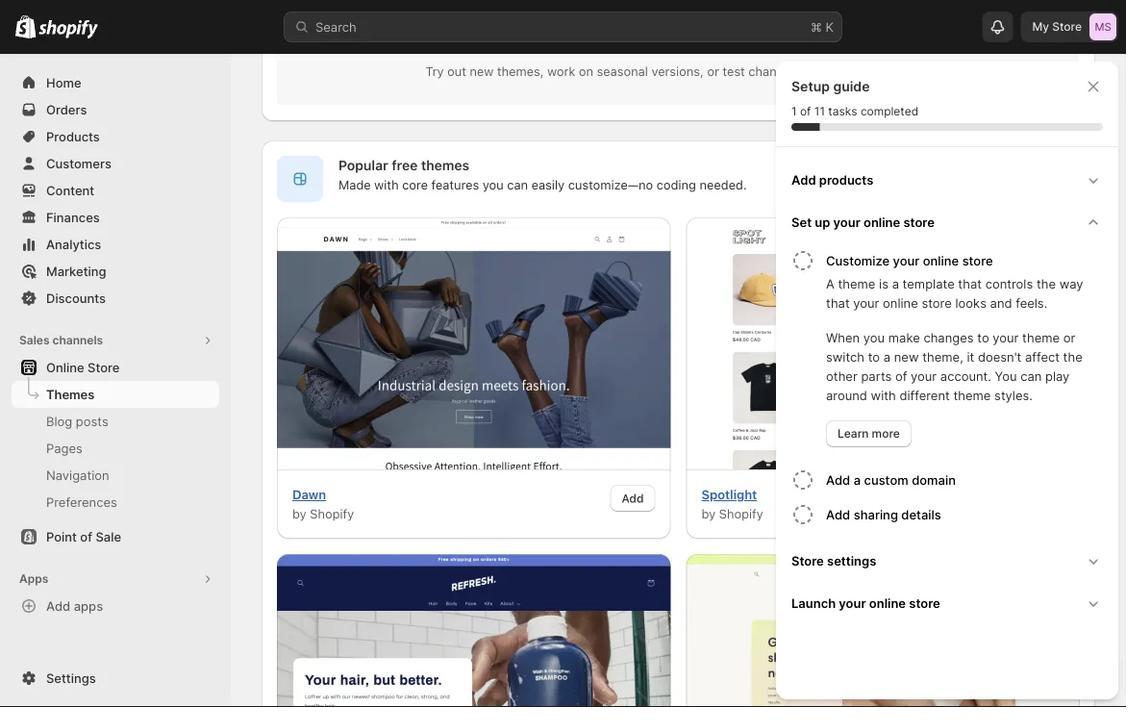Task type: vqa. For each thing, say whether or not it's contained in the screenshot.
completed
yes



Task type: locate. For each thing, give the bounding box(es) containing it.
set up your online store button
[[784, 201, 1111, 243]]

0 horizontal spatial of
[[80, 529, 92, 544]]

2 horizontal spatial of
[[896, 368, 908, 383]]

online down is
[[883, 295, 918, 310]]

products
[[46, 129, 100, 144]]

your up template
[[893, 253, 920, 268]]

learn more
[[838, 427, 900, 441]]

0 vertical spatial online store link
[[269, 21, 342, 40]]

theme,
[[923, 349, 964, 364]]

to
[[978, 330, 990, 345], [868, 349, 880, 364]]

add left apps
[[46, 598, 70, 613]]

learn
[[838, 427, 869, 441]]

sales
[[19, 333, 50, 347]]

store
[[904, 215, 935, 229], [963, 253, 993, 268], [922, 295, 952, 310], [909, 595, 941, 610]]

1 vertical spatial online
[[46, 360, 84, 375]]

2 vertical spatial a
[[854, 472, 861, 487]]

online inside a theme is a template that controls the way that your online store looks and feels.
[[883, 295, 918, 310]]

changes
[[924, 330, 974, 345]]

online store inside online store link
[[46, 360, 120, 375]]

theme
[[838, 276, 876, 291], [1023, 330, 1060, 345], [954, 388, 991, 403]]

shopify image
[[15, 15, 36, 38], [39, 20, 98, 39]]

0 horizontal spatial the
[[1037, 276, 1056, 291]]

1 horizontal spatial a
[[884, 349, 891, 364]]

1 of 11 tasks completed
[[792, 104, 919, 118]]

2 vertical spatial of
[[80, 529, 92, 544]]

that
[[958, 276, 982, 291], [826, 295, 850, 310]]

posts
[[76, 414, 108, 429]]

online up template
[[923, 253, 959, 268]]

0 vertical spatial the
[[1037, 276, 1056, 291]]

customize
[[826, 253, 890, 268]]

of for 11
[[800, 104, 811, 118]]

of
[[800, 104, 811, 118], [896, 368, 908, 383], [80, 529, 92, 544]]

finances
[[46, 210, 100, 225]]

theme inside a theme is a template that controls the way that your online store looks and feels.
[[838, 276, 876, 291]]

online down sales channels
[[46, 360, 84, 375]]

analytics link
[[12, 231, 219, 258]]

can
[[1021, 368, 1042, 383]]

1 vertical spatial a
[[884, 349, 891, 364]]

1 horizontal spatial theme
[[954, 388, 991, 403]]

store inside a theme is a template that controls the way that your online store looks and feels.
[[922, 295, 952, 310]]

blog
[[46, 414, 72, 429]]

1 vertical spatial of
[[896, 368, 908, 383]]

0 horizontal spatial online store
[[46, 360, 120, 375]]

setup guide
[[792, 78, 870, 95]]

store down template
[[922, 295, 952, 310]]

with
[[871, 388, 896, 403]]

discounts
[[46, 291, 106, 305]]

you
[[864, 330, 885, 345]]

pages link
[[12, 435, 219, 462]]

0 vertical spatial of
[[800, 104, 811, 118]]

0 vertical spatial a
[[892, 276, 899, 291]]

your
[[834, 215, 861, 229], [893, 253, 920, 268], [854, 295, 880, 310], [993, 330, 1019, 345], [911, 368, 937, 383], [839, 595, 866, 610]]

a
[[892, 276, 899, 291], [884, 349, 891, 364], [854, 472, 861, 487]]

online left search
[[269, 23, 307, 38]]

the down or
[[1064, 349, 1083, 364]]

of inside 'link'
[[80, 529, 92, 544]]

1 horizontal spatial the
[[1064, 349, 1083, 364]]

is
[[879, 276, 889, 291]]

home
[[46, 75, 81, 90]]

styles.
[[995, 388, 1033, 403]]

mark add sharing details as done image
[[792, 503, 815, 526]]

switch
[[826, 349, 865, 364]]

navigation
[[46, 468, 109, 482]]

settings
[[827, 553, 877, 568]]

add
[[792, 172, 816, 187], [826, 472, 851, 487], [826, 507, 851, 522], [46, 598, 70, 613]]

0 horizontal spatial that
[[826, 295, 850, 310]]

0 vertical spatial online
[[269, 23, 307, 38]]

add a custom domain button
[[826, 463, 1111, 497]]

0 horizontal spatial theme
[[838, 276, 876, 291]]

feels.
[[1016, 295, 1048, 310]]

a right is
[[892, 276, 899, 291]]

0 vertical spatial that
[[958, 276, 982, 291]]

add right mark add a custom domain as done image
[[826, 472, 851, 487]]

that down a
[[826, 295, 850, 310]]

of right 1
[[800, 104, 811, 118]]

marketing link
[[12, 258, 219, 285]]

2 horizontal spatial a
[[892, 276, 899, 291]]

to up doesn't
[[978, 330, 990, 345]]

customize your online store button
[[826, 243, 1111, 274]]

1 vertical spatial online store
[[46, 360, 120, 375]]

1 horizontal spatial online
[[269, 23, 307, 38]]

a inside a theme is a template that controls the way that your online store looks and feels.
[[892, 276, 899, 291]]

apps button
[[12, 566, 219, 593]]

sales channels
[[19, 333, 103, 347]]

of left 'sale'
[[80, 529, 92, 544]]

guide
[[833, 78, 870, 95]]

content link
[[12, 177, 219, 204]]

other
[[826, 368, 858, 383]]

0 horizontal spatial a
[[854, 472, 861, 487]]

that up "looks"
[[958, 276, 982, 291]]

add right the mark add sharing details as done image
[[826, 507, 851, 522]]

theme down customize
[[838, 276, 876, 291]]

to down you
[[868, 349, 880, 364]]

products link
[[12, 123, 219, 150]]

products
[[819, 172, 874, 187]]

add for add products
[[792, 172, 816, 187]]

doesn't
[[978, 349, 1022, 364]]

1 vertical spatial that
[[826, 295, 850, 310]]

your up different at the right bottom of the page
[[911, 368, 937, 383]]

analytics
[[46, 237, 101, 252]]

1 horizontal spatial online store link
[[269, 21, 342, 40]]

your up doesn't
[[993, 330, 1019, 345]]

blog posts
[[46, 414, 108, 429]]

new
[[894, 349, 919, 364]]

online
[[864, 215, 901, 229], [923, 253, 959, 268], [883, 295, 918, 310], [869, 595, 906, 610]]

mark add a custom domain as done image
[[792, 468, 815, 492]]

2 horizontal spatial theme
[[1023, 330, 1060, 345]]

add sharing details
[[826, 507, 942, 522]]

0 vertical spatial theme
[[838, 276, 876, 291]]

0 horizontal spatial to
[[868, 349, 880, 364]]

a left custom
[[854, 472, 861, 487]]

add up set
[[792, 172, 816, 187]]

the up feels.
[[1037, 276, 1056, 291]]

of down new on the right
[[896, 368, 908, 383]]

theme down account.
[[954, 388, 991, 403]]

add sharing details button
[[826, 497, 1111, 532]]

customers
[[46, 156, 112, 171]]

a left new on the right
[[884, 349, 891, 364]]

apps
[[19, 572, 48, 586]]

point of sale link
[[12, 523, 219, 550]]

⌘
[[811, 19, 822, 34]]

your down is
[[854, 295, 880, 310]]

launch your online store
[[792, 595, 941, 610]]

1 vertical spatial the
[[1064, 349, 1083, 364]]

1 horizontal spatial to
[[978, 330, 990, 345]]

add apps
[[46, 598, 103, 613]]

add apps button
[[12, 593, 219, 620]]

up
[[815, 215, 831, 229]]

1 vertical spatial online store link
[[12, 354, 219, 381]]

completed
[[861, 104, 919, 118]]

theme up the affect
[[1023, 330, 1060, 345]]

online store
[[269, 23, 342, 38], [46, 360, 120, 375]]

add for add apps
[[46, 598, 70, 613]]

customize your online store
[[826, 253, 993, 268]]

when
[[826, 330, 860, 345]]

make
[[889, 330, 920, 345]]

1 horizontal spatial online store
[[269, 23, 342, 38]]

online
[[269, 23, 307, 38], [46, 360, 84, 375]]

different
[[900, 388, 950, 403]]

point
[[46, 529, 77, 544]]

customize your online store element
[[788, 274, 1111, 447]]

add products
[[792, 172, 874, 187]]

0 vertical spatial to
[[978, 330, 990, 345]]

the
[[1037, 276, 1056, 291], [1064, 349, 1083, 364]]

1 horizontal spatial of
[[800, 104, 811, 118]]

preferences link
[[12, 489, 219, 516]]

a inside button
[[854, 472, 861, 487]]

account.
[[941, 368, 992, 383]]

add inside "button"
[[46, 598, 70, 613]]

or
[[1064, 330, 1076, 345]]



Task type: describe. For each thing, give the bounding box(es) containing it.
store down store settings 'button' on the bottom of the page
[[909, 595, 941, 610]]

1 vertical spatial theme
[[1023, 330, 1060, 345]]

controls
[[986, 276, 1033, 291]]

online up customize
[[864, 215, 901, 229]]

set up your online store
[[792, 215, 935, 229]]

you
[[995, 368, 1017, 383]]

parts
[[861, 368, 892, 383]]

2 vertical spatial theme
[[954, 388, 991, 403]]

⌘ k
[[811, 19, 834, 34]]

discounts link
[[12, 285, 219, 312]]

store settings
[[792, 553, 877, 568]]

your right the launch
[[839, 595, 866, 610]]

store inside 'button'
[[792, 553, 824, 568]]

point of sale
[[46, 529, 121, 544]]

orders link
[[12, 96, 219, 123]]

1 horizontal spatial shopify image
[[39, 20, 98, 39]]

orders
[[46, 102, 87, 117]]

learn more link
[[826, 420, 912, 447]]

the inside a theme is a template that controls the way that your online store looks and feels.
[[1037, 276, 1056, 291]]

and
[[990, 295, 1013, 310]]

details
[[902, 507, 942, 522]]

store up customize your online store
[[904, 215, 935, 229]]

1 horizontal spatial that
[[958, 276, 982, 291]]

channels
[[52, 333, 103, 347]]

0 horizontal spatial online store link
[[12, 354, 219, 381]]

it
[[967, 349, 975, 364]]

add for add sharing details
[[826, 507, 851, 522]]

customers link
[[12, 150, 219, 177]]

finances link
[[12, 204, 219, 231]]

themes link
[[12, 381, 219, 408]]

custom
[[864, 472, 909, 487]]

launch
[[792, 595, 836, 610]]

settings
[[46, 670, 96, 685]]

setup
[[792, 78, 830, 95]]

around
[[826, 388, 868, 403]]

content
[[46, 183, 94, 198]]

my store image
[[1090, 13, 1117, 40]]

sales channels button
[[12, 327, 219, 354]]

point of sale button
[[0, 523, 231, 550]]

online down settings
[[869, 595, 906, 610]]

navigation link
[[12, 462, 219, 489]]

add for add a custom domain
[[826, 472, 851, 487]]

a
[[826, 276, 835, 291]]

11
[[815, 104, 825, 118]]

0 vertical spatial online store
[[269, 23, 342, 38]]

marketing
[[46, 264, 106, 278]]

mark customize your online store as done image
[[792, 249, 815, 272]]

of inside when you make changes to your theme or switch to a new theme, it doesn't affect the other parts of your account. you can play around with different theme styles.
[[896, 368, 908, 383]]

domain
[[912, 472, 956, 487]]

your inside a theme is a template that controls the way that your online store looks and feels.
[[854, 295, 880, 310]]

setup guide dialog
[[776, 62, 1119, 699]]

when you make changes to your theme or switch to a new theme, it doesn't affect the other parts of your account. you can play around with different theme styles.
[[826, 330, 1083, 403]]

of for sale
[[80, 529, 92, 544]]

1
[[792, 104, 797, 118]]

store up controls
[[963, 253, 993, 268]]

a inside when you make changes to your theme or switch to a new theme, it doesn't affect the other parts of your account. you can play around with different theme styles.
[[884, 349, 891, 364]]

add products button
[[784, 159, 1111, 201]]

preferences
[[46, 494, 117, 509]]

set
[[792, 215, 812, 229]]

play
[[1046, 368, 1070, 383]]

your right up
[[834, 215, 861, 229]]

launch your online store button
[[784, 582, 1111, 624]]

apps
[[74, 598, 103, 613]]

settings link
[[12, 665, 219, 692]]

more
[[872, 427, 900, 441]]

affect
[[1025, 349, 1060, 364]]

my store
[[1033, 20, 1082, 34]]

search
[[316, 19, 357, 34]]

0 horizontal spatial online
[[46, 360, 84, 375]]

sale
[[96, 529, 121, 544]]

sharing
[[854, 507, 898, 522]]

store settings button
[[784, 540, 1111, 582]]

the inside when you make changes to your theme or switch to a new theme, it doesn't affect the other parts of your account. you can play around with different theme styles.
[[1064, 349, 1083, 364]]

1 vertical spatial to
[[868, 349, 880, 364]]

looks
[[956, 295, 987, 310]]

0 horizontal spatial shopify image
[[15, 15, 36, 38]]

a theme is a template that controls the way that your online store looks and feels.
[[826, 276, 1084, 310]]

template
[[903, 276, 955, 291]]

k
[[826, 19, 834, 34]]

way
[[1060, 276, 1084, 291]]

themes
[[46, 387, 95, 402]]

add a custom domain
[[826, 472, 956, 487]]

home link
[[12, 69, 219, 96]]

blog posts link
[[12, 408, 219, 435]]



